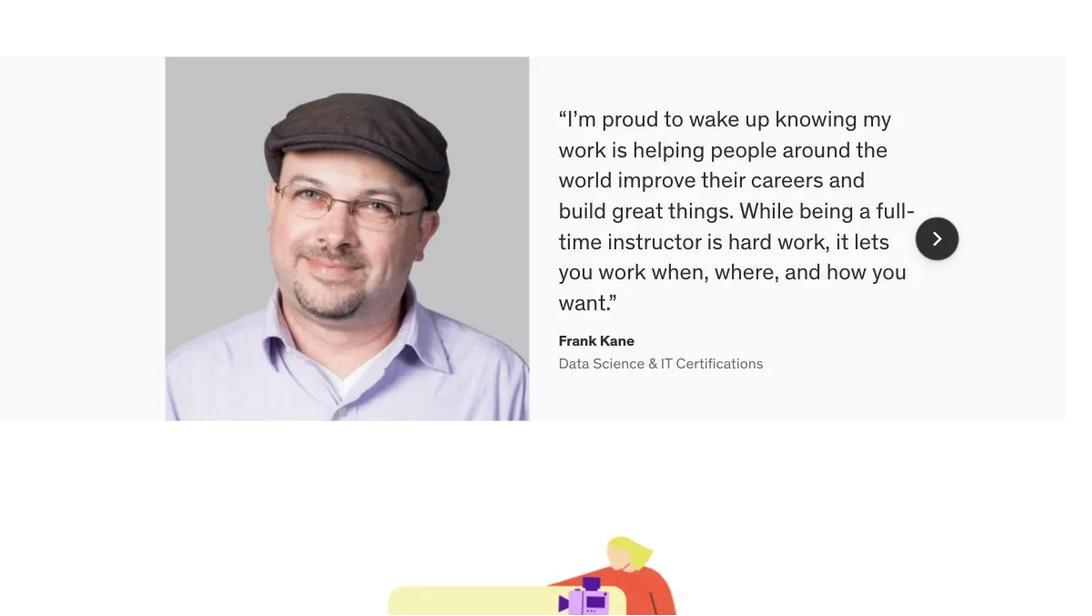 Task type: vqa. For each thing, say whether or not it's contained in the screenshot.
the Frank Kane Data Science & IT Certifications
yes



Task type: describe. For each thing, give the bounding box(es) containing it.
carousel element
[[122, 57, 960, 421]]

0 horizontal spatial and
[[785, 258, 822, 286]]

knowing
[[776, 105, 858, 133]]

a
[[860, 197, 871, 224]]

0 vertical spatial work
[[559, 136, 607, 163]]

my
[[863, 105, 892, 133]]

kane
[[600, 332, 635, 350]]

data
[[559, 354, 590, 373]]

careers
[[751, 166, 824, 194]]

1 horizontal spatial is
[[707, 228, 723, 255]]

how
[[827, 258, 867, 286]]

people
[[711, 136, 778, 163]]

time
[[559, 228, 603, 255]]

instructor
[[608, 228, 702, 255]]

"i'm proud to wake up knowing my work is helping people around the world improve their careers and build great things. while being a full- time instructor is hard work, it lets you work when, where, and how you want."
[[559, 105, 916, 316]]

where,
[[715, 258, 780, 286]]

1 you from the left
[[559, 258, 594, 286]]

proud
[[602, 105, 659, 133]]

the
[[856, 136, 888, 163]]

build
[[559, 197, 607, 224]]

work,
[[778, 228, 831, 255]]

around
[[783, 136, 851, 163]]

0 vertical spatial is
[[612, 136, 628, 163]]

while
[[740, 197, 794, 224]]

"i'm
[[559, 105, 597, 133]]

it
[[836, 228, 849, 255]]

great
[[612, 197, 664, 224]]



Task type: locate. For each thing, give the bounding box(es) containing it.
1 horizontal spatial you
[[873, 258, 907, 286]]

is down proud
[[612, 136, 628, 163]]

and
[[829, 166, 866, 194], [785, 258, 822, 286]]

it
[[661, 354, 673, 373]]

0 vertical spatial and
[[829, 166, 866, 194]]

want."
[[559, 289, 617, 316]]

their
[[701, 166, 746, 194]]

world
[[559, 166, 613, 194]]

is down things.
[[707, 228, 723, 255]]

you down lets
[[873, 258, 907, 286]]

hard
[[729, 228, 773, 255]]

you
[[559, 258, 594, 286], [873, 258, 907, 286]]

2 you from the left
[[873, 258, 907, 286]]

when,
[[652, 258, 710, 286]]

1 vertical spatial is
[[707, 228, 723, 255]]

you down time
[[559, 258, 594, 286]]

&
[[649, 354, 658, 373]]

certifications
[[676, 354, 764, 373]]

up
[[746, 105, 770, 133]]

improve
[[618, 166, 697, 194]]

0 horizontal spatial is
[[612, 136, 628, 163]]

frank
[[559, 332, 597, 350]]

1 horizontal spatial and
[[829, 166, 866, 194]]

0 horizontal spatial you
[[559, 258, 594, 286]]

science
[[593, 354, 645, 373]]

being
[[800, 197, 854, 224]]

and up a
[[829, 166, 866, 194]]

and down work,
[[785, 258, 822, 286]]

to
[[664, 105, 684, 133]]

things.
[[669, 197, 735, 224]]

full-
[[877, 197, 916, 224]]

frank kane data science & it certifications
[[559, 332, 764, 373]]

next image
[[923, 224, 952, 254]]

helping
[[633, 136, 706, 163]]

work up world
[[559, 136, 607, 163]]

is
[[612, 136, 628, 163], [707, 228, 723, 255]]

lets
[[855, 228, 890, 255]]

work down instructor
[[599, 258, 647, 286]]

wake
[[689, 105, 740, 133]]

1 vertical spatial and
[[785, 258, 822, 286]]

1 vertical spatial work
[[599, 258, 647, 286]]

work
[[559, 136, 607, 163], [599, 258, 647, 286]]



